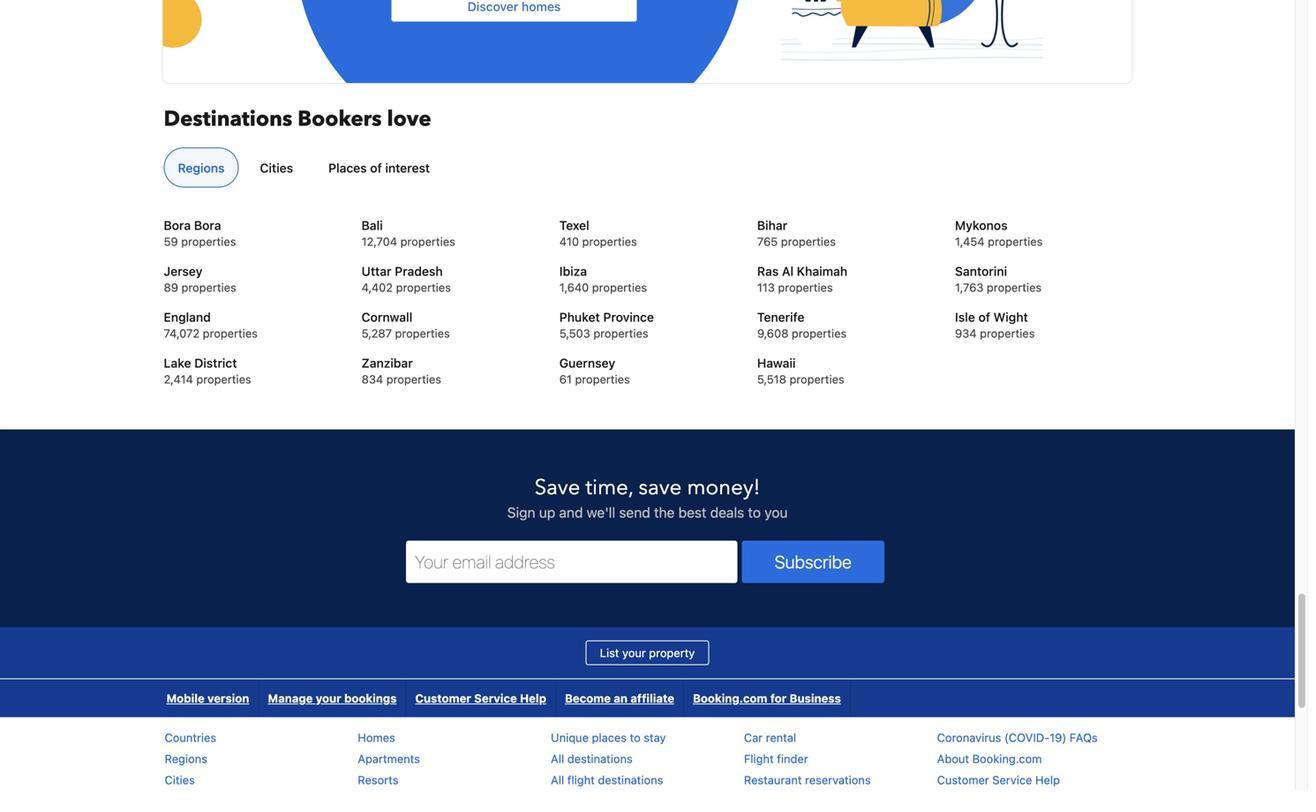 Task type: locate. For each thing, give the bounding box(es) containing it.
Your email address email field
[[406, 541, 738, 583]]

all
[[551, 752, 564, 766], [551, 774, 564, 787]]

your right list
[[623, 646, 646, 660]]

guernsey
[[560, 356, 616, 370]]

and
[[559, 504, 583, 521]]

bookings
[[344, 692, 397, 705]]

phuket
[[560, 310, 600, 325]]

cities down the regions link
[[165, 774, 195, 787]]

zanzibar 834 properties
[[362, 356, 442, 386]]

about
[[938, 752, 970, 766]]

1 bora from the left
[[164, 218, 191, 233]]

0 vertical spatial of
[[370, 161, 382, 175]]

2 all from the top
[[551, 774, 564, 787]]

1 vertical spatial destinations
[[598, 774, 664, 787]]

0 horizontal spatial service
[[474, 692, 517, 705]]

0 horizontal spatial help
[[520, 692, 547, 705]]

tenerife
[[758, 310, 805, 325]]

cities down destinations bookers love
[[260, 161, 293, 175]]

properties down district
[[196, 373, 251, 386]]

0 vertical spatial to
[[748, 504, 761, 521]]

navigation
[[158, 680, 851, 717]]

1 horizontal spatial cities
[[260, 161, 293, 175]]

customer right bookings at the left of the page
[[415, 692, 472, 705]]

regions button
[[164, 148, 239, 188]]

your right manage
[[316, 692, 342, 705]]

homes link
[[358, 731, 395, 744]]

list
[[600, 646, 619, 660]]

0 horizontal spatial customer
[[415, 692, 472, 705]]

unique
[[551, 731, 589, 744]]

your
[[623, 646, 646, 660], [316, 692, 342, 705]]

properties down mykonos link
[[988, 235, 1043, 248]]

410
[[560, 235, 579, 248]]

properties down the england link
[[203, 327, 258, 340]]

61
[[560, 373, 572, 386]]

bora up 59
[[164, 218, 191, 233]]

countries
[[165, 731, 216, 744]]

properties down the bali link
[[401, 235, 456, 248]]

jersey 89 properties
[[164, 264, 236, 294]]

74,072
[[164, 327, 200, 340]]

service
[[474, 692, 517, 705], [993, 774, 1033, 787]]

properties down zanzibar
[[387, 373, 442, 386]]

stay
[[644, 731, 666, 744]]

1 horizontal spatial your
[[623, 646, 646, 660]]

england
[[164, 310, 211, 325]]

1 vertical spatial of
[[979, 310, 991, 325]]

12,704
[[362, 235, 397, 248]]

1 vertical spatial help
[[1036, 774, 1061, 787]]

properties right 59
[[181, 235, 236, 248]]

properties down the pradesh
[[396, 281, 451, 294]]

0 vertical spatial cities
[[260, 161, 293, 175]]

countries link
[[165, 731, 216, 744]]

properties up wight
[[987, 281, 1042, 294]]

customer inside "navigation"
[[415, 692, 472, 705]]

of
[[370, 161, 382, 175], [979, 310, 991, 325]]

0 vertical spatial your
[[623, 646, 646, 660]]

properties down khaimah
[[778, 281, 833, 294]]

up
[[539, 504, 556, 521]]

booking.com for business link
[[684, 680, 850, 717]]

properties down cornwall link
[[395, 327, 450, 340]]

booking.com up car
[[693, 692, 768, 705]]

booking.com down coronavirus (covid-19) faqs link
[[973, 752, 1042, 766]]

834
[[362, 373, 383, 386]]

1 vertical spatial booking.com
[[973, 752, 1042, 766]]

1 vertical spatial customer
[[938, 774, 990, 787]]

save
[[535, 473, 581, 502]]

ibiza 1,640 properties
[[560, 264, 647, 294]]

finder
[[777, 752, 809, 766]]

properties up province
[[592, 281, 647, 294]]

properties down tenerife link at the right top of the page
[[792, 327, 847, 340]]

regions link
[[165, 752, 207, 766]]

to inside unique places to stay all destinations all flight destinations
[[630, 731, 641, 744]]

flight finder link
[[744, 752, 809, 766]]

0 vertical spatial customer service help link
[[407, 680, 555, 717]]

cities inside countries regions cities
[[165, 774, 195, 787]]

destinations down all destinations 'link'
[[598, 774, 664, 787]]

cities inside button
[[260, 161, 293, 175]]

about booking.com link
[[938, 752, 1042, 766]]

59
[[164, 235, 178, 248]]

list your property
[[600, 646, 695, 660]]

0 horizontal spatial of
[[370, 161, 382, 175]]

1 vertical spatial your
[[316, 692, 342, 705]]

1 all from the top
[[551, 752, 564, 766]]

to inside save time, save money! sign up and we'll send the best deals to you
[[748, 504, 761, 521]]

regions inside button
[[178, 161, 225, 175]]

destinations up 'all flight destinations' link
[[568, 752, 633, 766]]

0 vertical spatial customer
[[415, 692, 472, 705]]

send
[[619, 504, 651, 521]]

all left flight
[[551, 774, 564, 787]]

become
[[565, 692, 611, 705]]

version
[[208, 692, 249, 705]]

customer service help link for about booking.com
[[938, 774, 1061, 787]]

help left become
[[520, 692, 547, 705]]

time,
[[586, 473, 634, 502]]

properties down jersey
[[181, 281, 236, 294]]

ras
[[758, 264, 779, 279]]

1,454
[[956, 235, 985, 248]]

properties down guernsey
[[575, 373, 630, 386]]

texel link
[[560, 217, 736, 234]]

guernsey 61 properties
[[560, 356, 630, 386]]

navigation containing mobile version
[[158, 680, 851, 717]]

to left stay
[[630, 731, 641, 744]]

1 horizontal spatial service
[[993, 774, 1033, 787]]

properties inside cornwall 5,287 properties
[[395, 327, 450, 340]]

help down 19)
[[1036, 774, 1061, 787]]

properties inside jersey 89 properties
[[181, 281, 236, 294]]

0 horizontal spatial to
[[630, 731, 641, 744]]

0 vertical spatial all
[[551, 752, 564, 766]]

0 horizontal spatial bora
[[164, 218, 191, 233]]

0 horizontal spatial your
[[316, 692, 342, 705]]

homes apartments resorts
[[358, 731, 420, 787]]

service inside "navigation"
[[474, 692, 517, 705]]

1 horizontal spatial help
[[1036, 774, 1061, 787]]

to left the you
[[748, 504, 761, 521]]

1 vertical spatial customer service help link
[[938, 774, 1061, 787]]

of inside isle of wight 934 properties
[[979, 310, 991, 325]]

0 vertical spatial booking.com
[[693, 692, 768, 705]]

1 horizontal spatial customer service help link
[[938, 774, 1061, 787]]

0 vertical spatial regions
[[178, 161, 225, 175]]

tab list
[[157, 148, 1132, 189]]

properties down hawaii link
[[790, 373, 845, 386]]

bora up jersey
[[194, 218, 221, 233]]

mobile version link
[[158, 680, 258, 717]]

england link
[[164, 309, 340, 326]]

your inside "navigation"
[[316, 692, 342, 705]]

1 vertical spatial to
[[630, 731, 641, 744]]

isle
[[956, 310, 976, 325]]

bihar
[[758, 218, 788, 233]]

2 bora from the left
[[194, 218, 221, 233]]

deals
[[711, 504, 745, 521]]

affiliate
[[631, 692, 675, 705]]

0 vertical spatial destinations
[[568, 752, 633, 766]]

1 vertical spatial service
[[993, 774, 1033, 787]]

1 horizontal spatial to
[[748, 504, 761, 521]]

1 horizontal spatial customer
[[938, 774, 990, 787]]

coronavirus (covid-19) faqs link
[[938, 731, 1098, 744]]

1 vertical spatial cities
[[165, 774, 195, 787]]

properties down wight
[[980, 327, 1035, 340]]

tab list containing regions
[[157, 148, 1132, 189]]

reservations
[[805, 774, 871, 787]]

properties down province
[[594, 327, 649, 340]]

bora
[[164, 218, 191, 233], [194, 218, 221, 233]]

all down unique
[[551, 752, 564, 766]]

regions down destinations
[[178, 161, 225, 175]]

properties inside santorini 1,763 properties
[[987, 281, 1042, 294]]

apartments link
[[358, 752, 420, 766]]

1 horizontal spatial booking.com
[[973, 752, 1042, 766]]

0 horizontal spatial cities
[[165, 774, 195, 787]]

regions down the countries
[[165, 752, 207, 766]]

cities button
[[246, 148, 307, 188]]

regions inside countries regions cities
[[165, 752, 207, 766]]

unique places to stay link
[[551, 731, 666, 744]]

help
[[520, 692, 547, 705], [1036, 774, 1061, 787]]

your for manage
[[316, 692, 342, 705]]

of inside button
[[370, 161, 382, 175]]

to
[[748, 504, 761, 521], [630, 731, 641, 744]]

all flight destinations link
[[551, 774, 664, 787]]

of right isle
[[979, 310, 991, 325]]

properties up khaimah
[[781, 235, 836, 248]]

texel
[[560, 218, 590, 233]]

subscribe
[[775, 551, 852, 572]]

car rental link
[[744, 731, 797, 744]]

ras al khaimah link
[[758, 263, 934, 280]]

resorts
[[358, 774, 399, 787]]

cities
[[260, 161, 293, 175], [165, 774, 195, 787]]

england 74,072 properties
[[164, 310, 258, 340]]

1 vertical spatial all
[[551, 774, 564, 787]]

of right places
[[370, 161, 382, 175]]

1 horizontal spatial of
[[979, 310, 991, 325]]

properties inside the mykonos 1,454 properties
[[988, 235, 1043, 248]]

phuket province 5,503 properties
[[560, 310, 654, 340]]

1 vertical spatial regions
[[165, 752, 207, 766]]

0 vertical spatial service
[[474, 692, 517, 705]]

properties up ibiza 1,640 properties at the left of page
[[582, 235, 637, 248]]

interest
[[385, 161, 430, 175]]

customer down about at the right bottom of page
[[938, 774, 990, 787]]

uttar
[[362, 264, 392, 279]]

0 horizontal spatial customer service help link
[[407, 680, 555, 717]]

properties inside england 74,072 properties
[[203, 327, 258, 340]]

1 horizontal spatial bora
[[194, 218, 221, 233]]



Task type: describe. For each thing, give the bounding box(es) containing it.
rental
[[766, 731, 797, 744]]

booking.com for business
[[693, 692, 841, 705]]

hawaii 5,518 properties
[[758, 356, 845, 386]]

booking.com inside coronavirus (covid-19) faqs about booking.com customer service help
[[973, 752, 1042, 766]]

province
[[604, 310, 654, 325]]

properties inside texel 410 properties
[[582, 235, 637, 248]]

district
[[194, 356, 237, 370]]

tenerife link
[[758, 309, 934, 326]]

save time, save money! sign up and we'll send the best deals to you
[[507, 473, 788, 521]]

places of interest
[[329, 161, 430, 175]]

manage your bookings link
[[259, 680, 406, 717]]

al
[[782, 264, 794, 279]]

properties inside lake district 2,414 properties
[[196, 373, 251, 386]]

properties inside tenerife 9,608 properties
[[792, 327, 847, 340]]

properties inside bali 12,704 properties
[[401, 235, 456, 248]]

zanzibar link
[[362, 355, 538, 372]]

properties inside hawaii 5,518 properties
[[790, 373, 845, 386]]

ibiza
[[560, 264, 587, 279]]

cornwall link
[[362, 309, 538, 326]]

properties inside isle of wight 934 properties
[[980, 327, 1035, 340]]

765
[[758, 235, 778, 248]]

5,503
[[560, 327, 591, 340]]

help inside coronavirus (covid-19) faqs about booking.com customer service help
[[1036, 774, 1061, 787]]

we'll
[[587, 504, 616, 521]]

5,518
[[758, 373, 787, 386]]

texel 410 properties
[[560, 218, 637, 248]]

properties inside guernsey 61 properties
[[575, 373, 630, 386]]

lake district link
[[164, 355, 340, 372]]

save time, save money! footer
[[0, 429, 1295, 790]]

apartments
[[358, 752, 420, 766]]

destinations
[[164, 105, 292, 134]]

properties inside ibiza 1,640 properties
[[592, 281, 647, 294]]

flight
[[744, 752, 774, 766]]

of for wight
[[979, 310, 991, 325]]

coronavirus
[[938, 731, 1002, 744]]

uttar pradesh 4,402 properties
[[362, 264, 451, 294]]

manage your bookings
[[268, 692, 397, 705]]

customer inside coronavirus (covid-19) faqs about booking.com customer service help
[[938, 774, 990, 787]]

love
[[387, 105, 432, 134]]

manage
[[268, 692, 313, 705]]

sign
[[507, 504, 536, 521]]

cities link
[[165, 774, 195, 787]]

properties inside bihar 765 properties
[[781, 235, 836, 248]]

bora bora link
[[164, 217, 340, 234]]

properties inside bora bora 59 properties
[[181, 235, 236, 248]]

resorts link
[[358, 774, 399, 787]]

bali link
[[362, 217, 538, 234]]

service inside coronavirus (covid-19) faqs about booking.com customer service help
[[993, 774, 1033, 787]]

hawaii link
[[758, 355, 934, 372]]

an
[[614, 692, 628, 705]]

bali 12,704 properties
[[362, 218, 456, 248]]

of for interest
[[370, 161, 382, 175]]

homes
[[358, 731, 395, 744]]

(covid-
[[1005, 731, 1050, 744]]

restaurant reservations link
[[744, 774, 871, 787]]

your for list
[[623, 646, 646, 660]]

1,640
[[560, 281, 589, 294]]

places of interest button
[[314, 148, 444, 188]]

pradesh
[[395, 264, 443, 279]]

restaurant
[[744, 774, 802, 787]]

isle of wight 934 properties
[[956, 310, 1035, 340]]

car
[[744, 731, 763, 744]]

cornwall 5,287 properties
[[362, 310, 450, 340]]

ras al khaimah 113 properties
[[758, 264, 848, 294]]

properties inside the uttar pradesh 4,402 properties
[[396, 281, 451, 294]]

properties inside phuket province 5,503 properties
[[594, 327, 649, 340]]

0 horizontal spatial booking.com
[[693, 692, 768, 705]]

save
[[639, 473, 682, 502]]

9,608
[[758, 327, 789, 340]]

19)
[[1050, 731, 1067, 744]]

mykonos 1,454 properties
[[956, 218, 1043, 248]]

2,414
[[164, 373, 193, 386]]

wight
[[994, 310, 1029, 325]]

bookers
[[298, 105, 382, 134]]

customer service help link for manage your bookings
[[407, 680, 555, 717]]

jersey link
[[164, 263, 340, 280]]

list your property link
[[586, 641, 709, 665]]

khaimah
[[797, 264, 848, 279]]

destinations bookers love
[[164, 105, 432, 134]]

mykonos
[[956, 218, 1008, 233]]

bihar 765 properties
[[758, 218, 836, 248]]

uttar pradesh link
[[362, 263, 538, 280]]

1,763
[[956, 281, 984, 294]]

unique places to stay all destinations all flight destinations
[[551, 731, 666, 787]]

isle of wight link
[[956, 309, 1132, 326]]

113
[[758, 281, 775, 294]]

properties inside ras al khaimah 113 properties
[[778, 281, 833, 294]]

business
[[790, 692, 841, 705]]

for
[[771, 692, 787, 705]]

guernsey link
[[560, 355, 736, 372]]

mobile
[[166, 692, 205, 705]]

phuket province link
[[560, 309, 736, 326]]

0 vertical spatial help
[[520, 692, 547, 705]]

the
[[654, 504, 675, 521]]

properties inside the zanzibar 834 properties
[[387, 373, 442, 386]]

ibiza link
[[560, 263, 736, 280]]

hawaii
[[758, 356, 796, 370]]

faqs
[[1070, 731, 1098, 744]]

zanzibar
[[362, 356, 413, 370]]

navigation inside save time, save money! footer
[[158, 680, 851, 717]]



Task type: vqa. For each thing, say whether or not it's contained in the screenshot.


